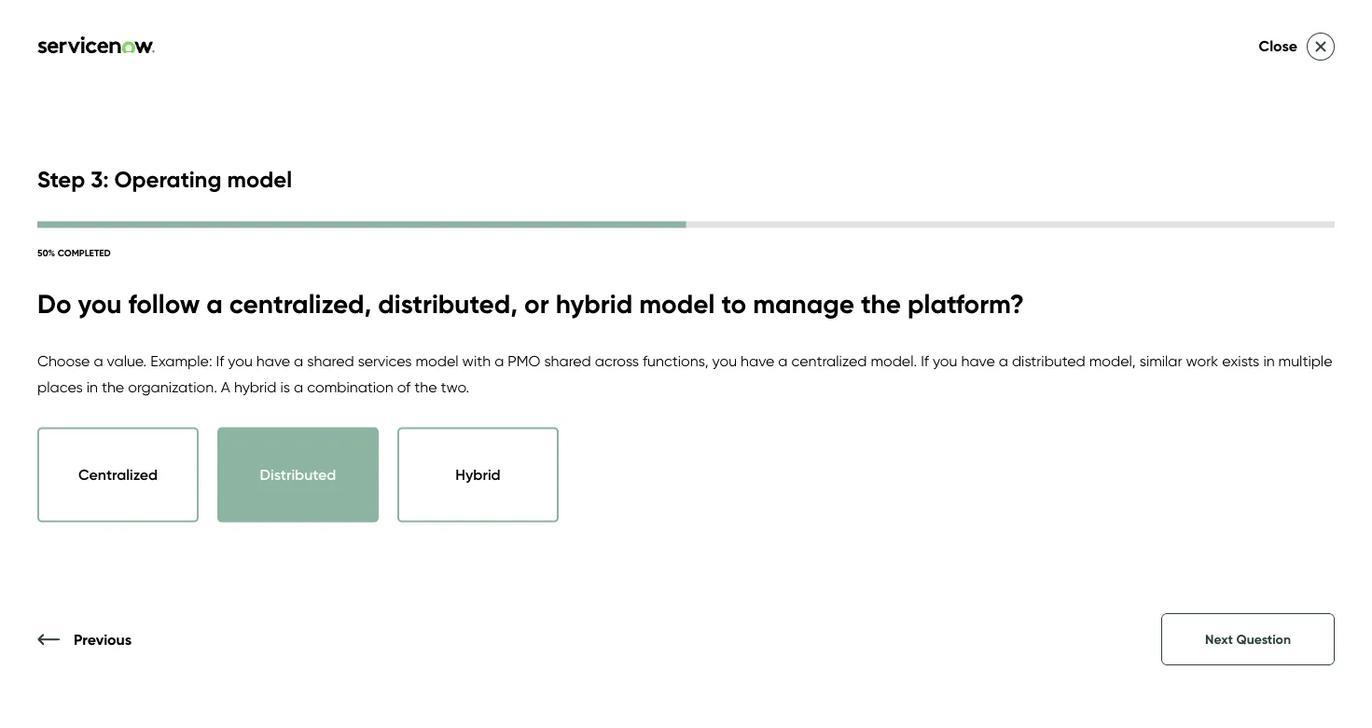 Task type: locate. For each thing, give the bounding box(es) containing it.
2 horizontal spatial have
[[962, 352, 995, 371]]

a right "follow"
[[206, 288, 223, 320]]

establishes,
[[1054, 350, 1133, 368]]

0 horizontal spatial have
[[256, 352, 290, 371]]

choose
[[37, 352, 90, 371]]

a
[[206, 288, 223, 320], [94, 352, 103, 371], [294, 352, 304, 371], [495, 352, 504, 371], [779, 352, 788, 371], [999, 352, 1009, 371], [294, 378, 303, 396]]

1 horizontal spatial have
[[741, 352, 775, 371]]

in right places
[[86, 378, 98, 396]]

1 horizontal spatial in
[[1264, 352, 1275, 371]]

1 vertical spatial hybrid
[[234, 378, 277, 396]]

example:
[[150, 352, 212, 371]]

2 horizontal spatial model
[[639, 288, 715, 320]]

if right model.
[[921, 352, 929, 371]]

1 vertical spatial servicenow
[[1299, 350, 1373, 368]]

operating
[[114, 165, 222, 193]]

servicenow right extends
[[1299, 350, 1373, 368]]

previous
[[74, 631, 132, 649]]

if up "a"
[[216, 352, 224, 371]]

1 horizontal spatial shared
[[544, 352, 591, 371]]

0 vertical spatial in
[[1264, 352, 1275, 371]]

a right "with"
[[495, 352, 504, 371]]

50% completed
[[37, 247, 111, 259]]

servicenow
[[823, 204, 1067, 260], [1299, 350, 1373, 368]]

servicenow platform team estimator
[[823, 204, 1373, 318]]

in right exists
[[1264, 352, 1275, 371]]

3:
[[91, 165, 109, 193]]

0 horizontal spatial the
[[102, 378, 124, 396]]

have
[[256, 352, 290, 371], [741, 352, 775, 371], [962, 352, 995, 371]]

exists
[[1223, 352, 1260, 371]]

model
[[227, 165, 292, 193], [639, 288, 715, 320], [416, 352, 459, 371]]

platform
[[1078, 204, 1254, 260]]

0 horizontal spatial model
[[227, 165, 292, 193]]

you
[[78, 288, 122, 320], [228, 352, 253, 371], [713, 352, 737, 371], [933, 352, 958, 371]]

0 vertical spatial servicenow
[[823, 204, 1067, 260]]

2 horizontal spatial the
[[861, 288, 901, 320]]

0 horizontal spatial hybrid
[[234, 378, 277, 396]]

0 horizontal spatial in
[[86, 378, 98, 396]]

hybrid right or
[[556, 288, 633, 320]]

the right "of"
[[415, 378, 437, 396]]

choose a value.  example: if you have a shared services model with a pmo shared across functions, you have a centralized model. if you have a distributed model, similar work exists in multiple places in the organization. a hybrid is a combination of the two.
[[37, 352, 1333, 396]]

distributed
[[1012, 352, 1086, 371]]

shared up combination
[[307, 352, 354, 371]]

multiple
[[1279, 352, 1333, 371]]

centralized
[[792, 352, 867, 371]]

completed
[[58, 247, 111, 259]]

functions,
[[643, 352, 709, 371]]

1 horizontal spatial model
[[416, 352, 459, 371]]

you right the do
[[78, 288, 122, 320]]

have left team
[[962, 352, 995, 371]]

and
[[1210, 350, 1237, 368]]

1 horizontal spatial if
[[921, 352, 929, 371]]

1 have from the left
[[256, 352, 290, 371]]

step 3: operating model
[[37, 165, 292, 193]]

a
[[221, 378, 230, 396]]

1 horizontal spatial hybrid
[[556, 288, 633, 320]]

2 shared from the left
[[544, 352, 591, 371]]

model,
[[1090, 352, 1136, 371]]

do
[[37, 288, 71, 320]]

in
[[1264, 352, 1275, 371], [86, 378, 98, 396]]

distributed,
[[378, 288, 518, 320]]

servicenow up estimator
[[823, 204, 1067, 260]]

model up two.
[[416, 352, 459, 371]]

across
[[595, 352, 639, 371]]

model left to
[[639, 288, 715, 320]]

0 horizontal spatial if
[[216, 352, 224, 371]]

have up is
[[256, 352, 290, 371]]

hybrid right "a"
[[234, 378, 277, 396]]

a down centralized,
[[294, 352, 304, 371]]

if
[[216, 352, 224, 371], [921, 352, 929, 371]]

have down to
[[741, 352, 775, 371]]

hybrid inside choose a value.  example: if you have a shared services model with a pmo shared across functions, you have a centralized model. if you have a distributed model, similar work exists in multiple places in the organization. a hybrid is a combination of the two.
[[234, 378, 277, 396]]

two.
[[441, 378, 470, 396]]

2 vertical spatial model
[[416, 352, 459, 371]]

shared
[[307, 352, 354, 371], [544, 352, 591, 371]]

follow
[[128, 288, 200, 320]]

extends
[[1241, 350, 1296, 368]]

you right functions,
[[713, 352, 737, 371]]

the up servicenow®
[[861, 288, 901, 320]]

1 horizontal spatial servicenow
[[1299, 350, 1373, 368]]

centralized,
[[229, 288, 372, 320]]

hybrid
[[556, 288, 633, 320], [234, 378, 277, 396]]

platform?
[[908, 288, 1025, 320]]

manage
[[753, 288, 855, 320]]

work
[[1187, 352, 1219, 371]]

the
[[861, 288, 901, 320], [102, 378, 124, 396], [415, 378, 437, 396]]

a left 'centralized'
[[779, 352, 788, 371]]

distributed
[[260, 466, 336, 484]]

platform
[[952, 350, 1010, 368]]

do you follow a centralized, distributed, or hybrid model to manage the platform?
[[37, 288, 1025, 320]]

the down value.
[[102, 378, 124, 396]]

0 horizontal spatial shared
[[307, 352, 354, 371]]

0 horizontal spatial servicenow
[[823, 204, 1067, 260]]

model right operating
[[227, 165, 292, 193]]

shared right 'pmo'
[[544, 352, 591, 371]]

value.
[[107, 352, 147, 371]]



Task type: describe. For each thing, give the bounding box(es) containing it.
similar
[[1140, 352, 1183, 371]]

2 have from the left
[[741, 352, 775, 371]]

combination
[[307, 378, 394, 396]]

maintains,
[[1137, 350, 1206, 368]]

close
[[1259, 37, 1298, 55]]

you up "a"
[[228, 352, 253, 371]]

50%
[[37, 247, 55, 259]]

1 if from the left
[[216, 352, 224, 371]]

1 vertical spatial in
[[86, 378, 98, 396]]

servicenow inside the your servicenow® platform team establishes, maintains, and extends servicenow
[[1299, 350, 1373, 368]]

next question link
[[1162, 614, 1335, 666]]

a left team
[[999, 352, 1009, 371]]

hybrid
[[456, 466, 501, 484]]

is
[[280, 378, 290, 396]]

with
[[462, 352, 491, 371]]

next
[[1206, 632, 1234, 648]]

servicenow inside servicenow platform team estimator
[[823, 204, 1067, 260]]

your servicenow® platform team establishes, maintains, and extends servicenow
[[823, 350, 1373, 413]]

you right model.
[[933, 352, 958, 371]]

a right is
[[294, 378, 303, 396]]

pmo
[[508, 352, 541, 371]]

1 vertical spatial model
[[639, 288, 715, 320]]

1 shared from the left
[[307, 352, 354, 371]]

a left value.
[[94, 352, 103, 371]]

your
[[823, 350, 853, 368]]

of
[[397, 378, 411, 396]]

0 vertical spatial model
[[227, 165, 292, 193]]

services
[[358, 352, 412, 371]]

next question
[[1206, 632, 1291, 648]]

servicenow®
[[857, 350, 949, 368]]

centralized
[[78, 466, 158, 484]]

0 vertical spatial hybrid
[[556, 288, 633, 320]]

model.
[[871, 352, 917, 371]]

places
[[37, 378, 83, 396]]

team
[[1014, 350, 1050, 368]]

team
[[1265, 204, 1373, 260]]

or
[[525, 288, 549, 320]]

step
[[37, 165, 85, 193]]

to
[[722, 288, 747, 320]]

question
[[1237, 632, 1291, 648]]

organization.
[[128, 378, 217, 396]]

estimator
[[823, 263, 1020, 318]]

3 have from the left
[[962, 352, 995, 371]]

1 horizontal spatial the
[[415, 378, 437, 396]]

model inside choose a value.  example: if you have a shared services model with a pmo shared across functions, you have a centralized model. if you have a distributed model, similar work exists in multiple places in the organization. a hybrid is a combination of the two.
[[416, 352, 459, 371]]

2 if from the left
[[921, 352, 929, 371]]



Task type: vqa. For each thing, say whether or not it's contained in the screenshot.
simplifies at the bottom right of page
no



